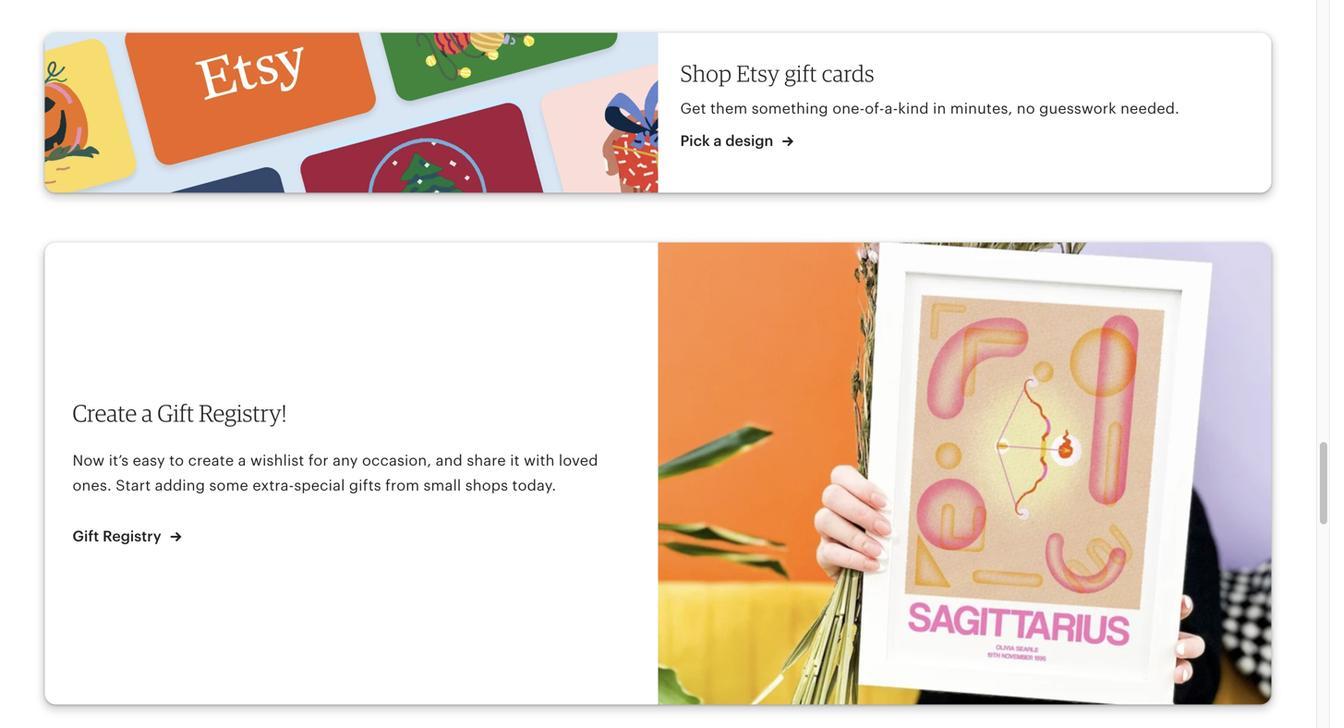 Task type: vqa. For each thing, say whether or not it's contained in the screenshot.
it
yes



Task type: describe. For each thing, give the bounding box(es) containing it.
gift registry link
[[73, 526, 182, 547]]

kind
[[898, 100, 929, 117]]

a for design
[[714, 133, 722, 149]]

and
[[436, 452, 463, 469]]

guesswork
[[1040, 100, 1117, 117]]

needed.
[[1121, 100, 1180, 117]]

gifts
[[349, 477, 381, 494]]

in
[[933, 100, 947, 117]]

occasion,
[[362, 452, 432, 469]]

minutes,
[[951, 100, 1013, 117]]

special
[[294, 477, 345, 494]]

it
[[510, 452, 520, 469]]

a-
[[885, 100, 898, 117]]

extra-
[[253, 477, 294, 494]]

from
[[385, 477, 420, 494]]

them
[[711, 100, 748, 117]]

shop etsy gift cards
[[680, 60, 875, 87]]

a inside "now it's easy to create a wishlist for any occasion, and share it with loved ones. start adding some extra-special gifts from small shops today."
[[238, 452, 246, 469]]

shop
[[680, 60, 732, 87]]

start
[[116, 477, 151, 494]]

ones.
[[73, 477, 112, 494]]

design
[[726, 133, 774, 149]]

something
[[752, 100, 829, 117]]

gift registry image
[[658, 243, 1272, 705]]

1 vertical spatial gift
[[73, 528, 99, 544]]

1 horizontal spatial gift
[[157, 399, 194, 427]]

small
[[424, 477, 461, 494]]

it's
[[109, 452, 129, 469]]

adding
[[155, 477, 205, 494]]

of-
[[865, 100, 885, 117]]



Task type: locate. For each thing, give the bounding box(es) containing it.
etsy gift card image image
[[45, 33, 658, 193]]

one-
[[833, 100, 865, 117]]

2 horizontal spatial a
[[714, 133, 722, 149]]

easy
[[133, 452, 165, 469]]

no
[[1017, 100, 1035, 117]]

gift left registry
[[73, 528, 99, 544]]

a right pick
[[714, 133, 722, 149]]

1 horizontal spatial a
[[238, 452, 246, 469]]

gift
[[785, 60, 817, 87]]

cards
[[822, 60, 875, 87]]

gift up the to
[[157, 399, 194, 427]]

some
[[209, 477, 248, 494]]

0 horizontal spatial gift
[[73, 528, 99, 544]]

loved
[[559, 452, 598, 469]]

now
[[73, 452, 105, 469]]

today.
[[512, 477, 556, 494]]

wishlist
[[250, 452, 304, 469]]

etsy
[[737, 60, 780, 87]]

1 vertical spatial a
[[142, 399, 153, 427]]

a for gift
[[142, 399, 153, 427]]

gift registry
[[73, 528, 165, 544]]

registry!
[[199, 399, 287, 427]]

2 vertical spatial a
[[238, 452, 246, 469]]

0 vertical spatial gift
[[157, 399, 194, 427]]

0 horizontal spatial a
[[142, 399, 153, 427]]

create a gift registry!
[[73, 399, 287, 427]]

to
[[169, 452, 184, 469]]

shops
[[465, 477, 508, 494]]

gift
[[157, 399, 194, 427], [73, 528, 99, 544]]

create
[[188, 452, 234, 469]]

pick a design
[[680, 133, 777, 149]]

now it's easy to create a wishlist for any occasion, and share it with loved ones. start adding some extra-special gifts from small shops today.
[[73, 452, 598, 494]]

registry
[[103, 528, 161, 544]]

pick
[[680, 133, 710, 149]]

share
[[467, 452, 506, 469]]

a right the create
[[142, 399, 153, 427]]

with
[[524, 452, 555, 469]]

0 vertical spatial a
[[714, 133, 722, 149]]

a
[[714, 133, 722, 149], [142, 399, 153, 427], [238, 452, 246, 469]]

get
[[680, 100, 706, 117]]

a up some
[[238, 452, 246, 469]]

for
[[308, 452, 329, 469]]

create
[[73, 399, 137, 427]]

any
[[333, 452, 358, 469]]

get them something one-of-a-kind in minutes, no guesswork needed.
[[680, 100, 1180, 117]]



